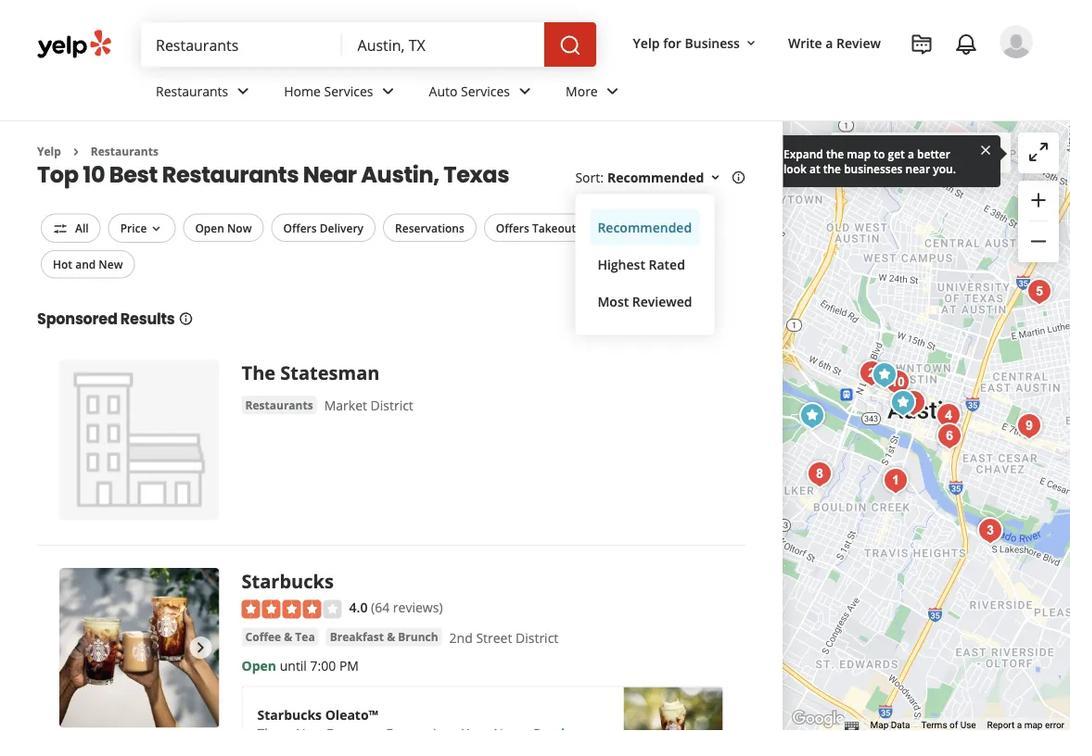 Task type: locate. For each thing, give the bounding box(es) containing it.
2 vertical spatial restaurants link
[[242, 396, 317, 414]]

the statesman image
[[866, 357, 903, 394]]

services inside home services link
[[324, 82, 373, 100]]

16 chevron down v2 image left look
[[708, 170, 723, 185]]

1 horizontal spatial 16 chevron down v2 image
[[744, 36, 759, 51]]

ruby a. image
[[1000, 25, 1033, 58]]

terms of use link
[[921, 720, 976, 731]]

all button
[[41, 214, 101, 243]]

recommended
[[607, 169, 704, 186], [598, 219, 692, 236]]

pm
[[339, 657, 359, 675]]

1 vertical spatial yelp
[[37, 144, 61, 159]]

restaurants down find field
[[156, 82, 228, 100]]

offers inside button
[[496, 220, 529, 235]]

starbucks up 4 star rating image
[[242, 568, 334, 594]]

for inside good for dinner button
[[639, 220, 655, 235]]

2 24 chevron down v2 image from the left
[[514, 80, 536, 102]]

2 & from the left
[[387, 629, 395, 645]]

0 vertical spatial starbucks
[[242, 568, 334, 594]]

16 chevron down v2 image inside yelp for business button
[[744, 36, 759, 51]]

0 vertical spatial recommended
[[607, 169, 704, 186]]

services right the home
[[324, 82, 373, 100]]

offers for offers takeout
[[496, 220, 529, 235]]

restaurants link
[[141, 67, 269, 121], [91, 144, 158, 159], [242, 396, 317, 414]]

open
[[195, 220, 224, 235], [242, 657, 276, 675]]

district right "market"
[[371, 397, 413, 414]]

24 chevron down v2 image
[[232, 80, 254, 102], [514, 80, 536, 102]]

1 horizontal spatial offers
[[496, 220, 529, 235]]

chuy's image
[[794, 398, 831, 435]]

reservations button
[[383, 214, 476, 242]]

slideshow element
[[59, 568, 219, 728]]

1 horizontal spatial &
[[387, 629, 395, 645]]

write a review link
[[781, 26, 888, 59]]

user actions element
[[618, 23, 1059, 137]]

a for report
[[1017, 720, 1022, 731]]

street
[[476, 629, 512, 647]]

for right good
[[639, 220, 655, 235]]

starbucks down until
[[257, 706, 322, 724]]

services
[[324, 82, 373, 100], [461, 82, 510, 100]]

0 horizontal spatial 24 chevron down v2 image
[[377, 80, 399, 102]]

at
[[810, 161, 820, 176]]

review
[[837, 34, 881, 51]]

0 horizontal spatial offers
[[283, 220, 317, 235]]

0 horizontal spatial map
[[847, 146, 871, 161]]

yelp for yelp for business
[[633, 34, 660, 51]]

suerte image
[[1011, 408, 1048, 445]]

qi austin image
[[853, 355, 890, 392]]

1 horizontal spatial a
[[908, 146, 914, 161]]

16 chevron down v2 image inside recommended dropdown button
[[708, 170, 723, 185]]

& left brunch
[[387, 629, 395, 645]]

offers inside button
[[283, 220, 317, 235]]

16 info v2 image
[[731, 170, 746, 185], [179, 311, 193, 326]]

24 chevron down v2 image inside "more" link
[[602, 80, 624, 102]]

near
[[906, 161, 930, 176]]

none field near
[[357, 34, 530, 55]]

0 horizontal spatial none field
[[156, 34, 328, 55]]

moves
[[960, 144, 1000, 162]]

1 none field from the left
[[156, 34, 328, 55]]

1 horizontal spatial 24 chevron down v2 image
[[514, 80, 536, 102]]

reviewed
[[632, 293, 692, 311]]

2 24 chevron down v2 image from the left
[[602, 80, 624, 102]]

expand map image
[[1027, 141, 1050, 163]]

offers left delivery
[[283, 220, 317, 235]]

1 vertical spatial starbucks
[[257, 706, 322, 724]]

breakfast
[[330, 629, 384, 645]]

map
[[929, 144, 956, 162], [847, 146, 871, 161], [1024, 720, 1043, 731]]

map inside 'expand the map to get a better look at the businesses near you.'
[[847, 146, 871, 161]]

& left the tea
[[284, 629, 292, 645]]

recommended inside button
[[598, 219, 692, 236]]

2 none field from the left
[[357, 34, 530, 55]]

hot and new
[[53, 257, 123, 272]]

a right get
[[908, 146, 914, 161]]

0 vertical spatial district
[[371, 397, 413, 414]]

restaurants link down find field
[[141, 67, 269, 121]]

restaurants inside business categories element
[[156, 82, 228, 100]]

top 10 best restaurants near austin, texas
[[37, 159, 509, 190]]

open down coffee
[[242, 657, 276, 675]]

0 horizontal spatial for
[[639, 220, 655, 235]]

&
[[284, 629, 292, 645], [387, 629, 395, 645]]

as
[[912, 144, 926, 162]]

4.0 (64 reviews)
[[349, 599, 443, 617]]

district right street
[[516, 629, 559, 647]]

24 chevron down v2 image right the auto services
[[514, 80, 536, 102]]

1 vertical spatial open
[[242, 657, 276, 675]]

map
[[870, 720, 889, 731]]

16 info v2 image left look
[[731, 170, 746, 185]]

24 chevron down v2 image inside restaurants link
[[232, 80, 254, 102]]

16 chevron down v2 image right business
[[744, 36, 759, 51]]

0 vertical spatial open
[[195, 220, 224, 235]]

1 vertical spatial for
[[639, 220, 655, 235]]

0 horizontal spatial 16 info v2 image
[[179, 311, 193, 326]]

a
[[826, 34, 833, 51], [908, 146, 914, 161], [1017, 720, 1022, 731]]

yelp inside button
[[633, 34, 660, 51]]

24 chevron down v2 image right more
[[602, 80, 624, 102]]

map for error
[[1024, 720, 1043, 731]]

expand the map to get a better look at the businesses near you.
[[784, 146, 956, 176]]

offers left "takeout"
[[496, 220, 529, 235]]

yelp left business
[[633, 34, 660, 51]]

1 24 chevron down v2 image from the left
[[232, 80, 254, 102]]

0 vertical spatial for
[[663, 34, 681, 51]]

4 star rating image
[[242, 600, 342, 619]]

0 vertical spatial yelp
[[633, 34, 660, 51]]

a right write
[[826, 34, 833, 51]]

16 chevron down v2 image
[[149, 221, 164, 236]]

0 horizontal spatial &
[[284, 629, 292, 645]]

2 horizontal spatial map
[[1024, 720, 1043, 731]]

notifications image
[[955, 33, 977, 56]]

market district
[[324, 397, 413, 414]]

for inside yelp for business button
[[663, 34, 681, 51]]

& for breakfast
[[387, 629, 395, 645]]

16 chevron down v2 image
[[744, 36, 759, 51], [708, 170, 723, 185]]

& for coffee
[[284, 629, 292, 645]]

use
[[960, 720, 976, 731]]

services inside auto services link
[[461, 82, 510, 100]]

near
[[303, 159, 357, 190]]

0 horizontal spatial 24 chevron down v2 image
[[232, 80, 254, 102]]

zoom out image
[[1027, 230, 1050, 253]]

businesses
[[844, 161, 903, 176]]

starbucks for starbucks
[[242, 568, 334, 594]]

yelp for business
[[633, 34, 740, 51]]

map right as
[[929, 144, 956, 162]]

offers for offers delivery
[[283, 220, 317, 235]]

for for yelp
[[663, 34, 681, 51]]

2 offers from the left
[[496, 220, 529, 235]]

0 vertical spatial 16 info v2 image
[[731, 170, 746, 185]]

projects image
[[911, 33, 933, 56]]

1 vertical spatial restaurants link
[[91, 144, 158, 159]]

1 vertical spatial 16 chevron down v2 image
[[708, 170, 723, 185]]

1 horizontal spatial open
[[242, 657, 276, 675]]

1 & from the left
[[284, 629, 292, 645]]

offers takeout
[[496, 220, 576, 235]]

1 vertical spatial a
[[908, 146, 914, 161]]

yelp left the 16 chevron right v2 icon
[[37, 144, 61, 159]]

auto
[[429, 82, 458, 100]]

terms
[[921, 720, 947, 731]]

1 horizontal spatial 24 chevron down v2 image
[[602, 80, 624, 102]]

for left business
[[663, 34, 681, 51]]

services right 'auto'
[[461, 82, 510, 100]]

0 horizontal spatial 16 chevron down v2 image
[[708, 170, 723, 185]]

0 horizontal spatial services
[[324, 82, 373, 100]]

24 chevron down v2 image for restaurants
[[232, 80, 254, 102]]

report a map error
[[987, 720, 1065, 731]]

open now
[[195, 220, 252, 235]]

0 vertical spatial a
[[826, 34, 833, 51]]

price button
[[108, 214, 176, 243]]

1 services from the left
[[324, 82, 373, 100]]

open inside 'button'
[[195, 220, 224, 235]]

restaurants link right the 16 chevron right v2 icon
[[91, 144, 158, 159]]

the
[[826, 146, 844, 161], [823, 161, 841, 176]]

and
[[75, 257, 96, 272]]

none field find
[[156, 34, 328, 55]]

tea
[[295, 629, 315, 645]]

best
[[109, 159, 158, 190]]

map for moves
[[929, 144, 956, 162]]

more
[[566, 82, 598, 100]]

most
[[598, 293, 629, 311]]

7:00
[[310, 657, 336, 675]]

recommended for recommended dropdown button
[[607, 169, 704, 186]]

24 chevron down v2 image down find field
[[232, 80, 254, 102]]

good for dinner
[[608, 220, 694, 235]]

coffee & tea link
[[242, 628, 319, 647]]

0 vertical spatial 16 chevron down v2 image
[[744, 36, 759, 51]]

for
[[663, 34, 681, 51], [639, 220, 655, 235]]

map data
[[870, 720, 910, 731]]

the statesman
[[242, 360, 380, 386]]

map left to
[[847, 146, 871, 161]]

none field up 'auto'
[[357, 34, 530, 55]]

restaurants right the 16 chevron right v2 icon
[[91, 144, 158, 159]]

24 chevron down v2 image inside auto services link
[[514, 80, 536, 102]]

starbucks image
[[885, 385, 922, 422]]

map left error
[[1024, 720, 1043, 731]]

1 horizontal spatial for
[[663, 34, 681, 51]]

1 horizontal spatial services
[[461, 82, 510, 100]]

open left now
[[195, 220, 224, 235]]

1 offers from the left
[[283, 220, 317, 235]]

24 chevron down v2 image
[[377, 80, 399, 102], [602, 80, 624, 102]]

24 chevron down v2 image left 'auto'
[[377, 80, 399, 102]]

offers takeout button
[[484, 214, 588, 242]]

home services
[[284, 82, 373, 100]]

auto services link
[[414, 67, 551, 121]]

a right report
[[1017, 720, 1022, 731]]

report
[[987, 720, 1015, 731]]

2 vertical spatial a
[[1017, 720, 1022, 731]]

0 horizontal spatial open
[[195, 220, 224, 235]]

16 info v2 image right results
[[179, 311, 193, 326]]

restaurants down the
[[245, 397, 313, 412]]

top
[[37, 159, 78, 190]]

0 horizontal spatial a
[[826, 34, 833, 51]]

0 vertical spatial restaurants link
[[141, 67, 269, 121]]

group
[[1018, 181, 1059, 262]]

moonshine patio bar & grill image
[[930, 398, 967, 435]]

1 vertical spatial recommended
[[598, 219, 692, 236]]

anthem image
[[931, 418, 968, 455]]

statesman
[[280, 360, 380, 386]]

1 horizontal spatial none field
[[357, 34, 530, 55]]

1 24 chevron down v2 image from the left
[[377, 80, 399, 102]]

1 horizontal spatial district
[[516, 629, 559, 647]]

2 services from the left
[[461, 82, 510, 100]]

none field up the home
[[156, 34, 328, 55]]

yelp link
[[37, 144, 61, 159]]

0 horizontal spatial yelp
[[37, 144, 61, 159]]

2 horizontal spatial a
[[1017, 720, 1022, 731]]

16 chevron down v2 image for yelp for business
[[744, 36, 759, 51]]

restaurants link down the
[[242, 396, 317, 414]]

1 horizontal spatial map
[[929, 144, 956, 162]]

home
[[284, 82, 321, 100]]

keyboard shortcuts image
[[844, 722, 859, 731]]

1 horizontal spatial yelp
[[633, 34, 660, 51]]

expand the map to get a better look at the businesses near you. tooltip
[[769, 135, 1001, 187]]

takeout
[[532, 220, 576, 235]]

yelp for 'yelp' link
[[37, 144, 61, 159]]

offers delivery button
[[271, 214, 376, 242]]

district
[[371, 397, 413, 414], [516, 629, 559, 647]]

24 chevron down v2 image inside home services link
[[377, 80, 399, 102]]

None field
[[156, 34, 328, 55], [357, 34, 530, 55]]

sort:
[[575, 169, 604, 186]]

previous image
[[67, 637, 89, 660]]

map region
[[732, 0, 1070, 732]]

report a map error link
[[987, 720, 1065, 731]]

None search field
[[141, 22, 600, 67]]



Task type: describe. For each thing, give the bounding box(es) containing it.
write a review
[[788, 34, 881, 51]]

rated
[[649, 256, 685, 273]]

open for open now
[[195, 220, 224, 235]]

tenten image
[[879, 364, 916, 402]]

10
[[83, 159, 105, 190]]

highest rated button
[[590, 246, 700, 283]]

for for good
[[639, 220, 655, 235]]

Near text field
[[357, 34, 530, 55]]

data
[[891, 720, 910, 731]]

1 vertical spatial district
[[516, 629, 559, 647]]

now
[[227, 220, 252, 235]]

coffee & tea button
[[242, 628, 319, 647]]

1618 asian fusion image
[[972, 513, 1009, 550]]

red ash image
[[895, 385, 932, 422]]

search
[[868, 144, 909, 162]]

open until 7:00 pm
[[242, 657, 359, 675]]

auto services
[[429, 82, 510, 100]]

salty sow image
[[1021, 274, 1058, 311]]

all
[[75, 220, 89, 235]]

of
[[950, 720, 958, 731]]

recommended button
[[590, 209, 700, 246]]

open now button
[[183, 214, 264, 242]]

recommended button
[[607, 169, 723, 186]]

to
[[874, 146, 885, 161]]

24 chevron down v2 image for more
[[602, 80, 624, 102]]

good
[[608, 220, 636, 235]]

starbucks oleato™
[[257, 706, 378, 724]]

search as map moves
[[868, 144, 1000, 162]]

coffee
[[245, 629, 281, 645]]

starbucks link
[[242, 568, 334, 594]]

write
[[788, 34, 822, 51]]

starbucks oleato™ link
[[243, 687, 723, 732]]

24 chevron down v2 image for auto services
[[514, 80, 536, 102]]

results
[[120, 309, 175, 329]]

terms of use
[[921, 720, 976, 731]]

better
[[917, 146, 950, 161]]

recommended for recommended button
[[598, 219, 692, 236]]

4.0
[[349, 599, 368, 617]]

texas
[[444, 159, 509, 190]]

dinner
[[658, 220, 694, 235]]

starbucks for starbucks oleato™
[[257, 706, 322, 724]]

home services link
[[269, 67, 414, 121]]

odd duck image
[[801, 456, 838, 493]]

Find text field
[[156, 34, 328, 55]]

breakfast & brunch
[[330, 629, 438, 645]]

map data button
[[870, 719, 910, 732]]

sponsored
[[37, 309, 117, 329]]

16 chevron down v2 image for recommended
[[708, 170, 723, 185]]

new
[[99, 257, 123, 272]]

yelp for business button
[[626, 26, 766, 59]]

2nd
[[449, 629, 473, 647]]

highest rated
[[598, 256, 685, 273]]

look
[[784, 161, 807, 176]]

google image
[[788, 708, 849, 732]]

market
[[324, 397, 367, 414]]

most reviewed
[[598, 293, 692, 311]]

expand
[[784, 146, 823, 161]]

search image
[[559, 34, 581, 57]]

2nd street district
[[449, 629, 559, 647]]

most reviewed button
[[590, 283, 700, 320]]

more link
[[551, 67, 639, 121]]

austin,
[[361, 159, 439, 190]]

services for auto services
[[461, 82, 510, 100]]

restaurants up open now 'button'
[[162, 159, 299, 190]]

oleato™
[[325, 706, 378, 724]]

hot
[[53, 257, 72, 272]]

16 chevron right v2 image
[[68, 144, 83, 159]]

business categories element
[[141, 67, 1033, 121]]

open for open until 7:00 pm
[[242, 657, 276, 675]]

breakfast & brunch button
[[326, 628, 442, 647]]

price
[[120, 220, 147, 235]]

map for to
[[847, 146, 871, 161]]

breakfast & brunch link
[[326, 628, 442, 647]]

(64
[[371, 599, 390, 617]]

the statesman link
[[242, 360, 380, 386]]

1 horizontal spatial 16 info v2 image
[[731, 170, 746, 185]]

24 chevron down v2 image for home services
[[377, 80, 399, 102]]

close image
[[978, 142, 993, 158]]

brunch
[[398, 629, 438, 645]]

restaurants inside button
[[245, 397, 313, 412]]

you.
[[933, 161, 956, 176]]

next image
[[190, 637, 212, 660]]

services for home services
[[324, 82, 373, 100]]

reviews)
[[393, 599, 443, 617]]

zoom in image
[[1027, 189, 1050, 211]]

1 vertical spatial 16 info v2 image
[[179, 311, 193, 326]]

coffee & tea
[[245, 629, 315, 645]]

a for write
[[826, 34, 833, 51]]

aba - austin image
[[877, 463, 914, 500]]

good for dinner button
[[596, 214, 706, 242]]

until
[[280, 657, 307, 675]]

filters group
[[37, 214, 710, 278]]

restaurants button
[[242, 396, 317, 414]]

16 filter v2 image
[[53, 221, 68, 236]]

the
[[242, 360, 276, 386]]

0 horizontal spatial district
[[371, 397, 413, 414]]

a inside 'expand the map to get a better look at the businesses near you.'
[[908, 146, 914, 161]]

error
[[1045, 720, 1065, 731]]

highest
[[598, 256, 645, 273]]

offers delivery
[[283, 220, 364, 235]]



Task type: vqa. For each thing, say whether or not it's contained in the screenshot.
the left &
yes



